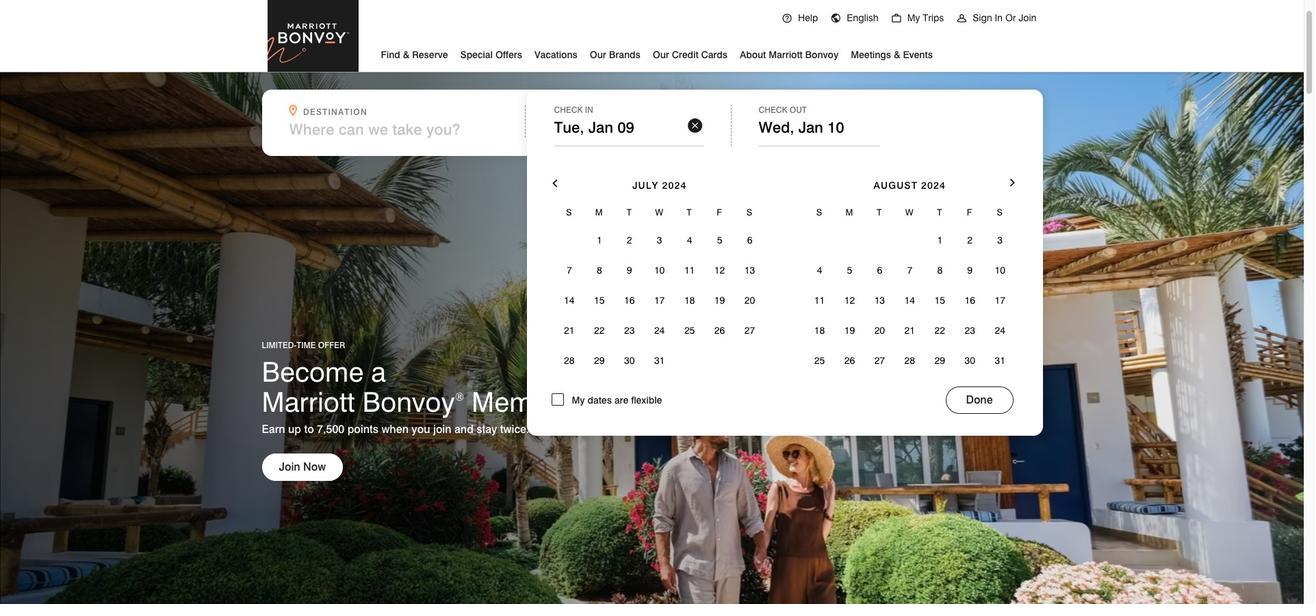 Task type: vqa. For each thing, say whether or not it's contained in the screenshot.


Task type: describe. For each thing, give the bounding box(es) containing it.
2 16 from the left
[[965, 295, 976, 306]]

join
[[433, 423, 452, 436]]

2 24 from the left
[[995, 325, 1006, 336]]

limited-time offer become a marriott bonvoy ® member earn up to 7,500 points when you join and stay twice.
[[262, 341, 573, 436]]

sign in or join
[[973, 12, 1037, 23]]

limited-
[[262, 341, 297, 351]]

2 17 from the left
[[995, 295, 1006, 306]]

about marriott bonvoy button
[[740, 44, 839, 64]]

none search field containing tue, jan 09
[[262, 90, 1043, 436]]

1 21 from the left
[[564, 325, 575, 336]]

done
[[966, 394, 993, 407]]

1 vertical spatial 26
[[845, 355, 855, 366]]

english button
[[825, 0, 885, 36]]

-
[[639, 121, 644, 138]]

7,500
[[317, 423, 345, 436]]

1 horizontal spatial 25
[[815, 355, 825, 366]]

to
[[304, 423, 314, 436]]

trips
[[923, 12, 944, 23]]

dates
[[588, 395, 612, 406]]

special
[[460, 49, 493, 60]]

1 31 from the left
[[655, 355, 665, 366]]

my trips
[[908, 12, 944, 23]]

grid containing august 2024
[[805, 160, 1016, 376]]

1 24 from the left
[[655, 325, 665, 336]]

row containing 25
[[805, 346, 1016, 376]]

0 horizontal spatial 19
[[715, 295, 725, 306]]

3 t from the left
[[877, 207, 883, 218]]

member
[[472, 386, 573, 419]]

0 vertical spatial 27
[[745, 325, 755, 336]]

0 vertical spatial 13
[[745, 265, 755, 276]]

1 vertical spatial 18
[[815, 325, 825, 336]]

w for august
[[906, 207, 915, 218]]

meetings & events button
[[851, 44, 933, 64]]

join now
[[279, 461, 326, 474]]

0 horizontal spatial 25
[[685, 325, 695, 336]]

0 horizontal spatial 4
[[687, 235, 693, 246]]

my for my dates are flexible
[[572, 395, 585, 406]]

2 14 from the left
[[905, 295, 915, 306]]

special offers
[[460, 49, 522, 60]]

cards
[[701, 49, 728, 60]]

m for july 2024
[[596, 207, 604, 218]]

special offers button
[[460, 44, 522, 64]]

join inside join now link
[[279, 461, 300, 474]]

2 for 11
[[627, 235, 632, 246]]

jan for tue, jan 09 - wed, jan 10
[[589, 121, 614, 138]]

®
[[455, 391, 464, 404]]

reserve
[[412, 49, 448, 60]]

1 28 from the left
[[564, 355, 575, 366]]

0 vertical spatial 5
[[717, 235, 723, 246]]

stay
[[477, 423, 497, 436]]

grid containing july 2024
[[554, 160, 765, 376]]

a
[[371, 356, 386, 388]]

join inside sign in or join dropdown button
[[1019, 12, 1037, 23]]

f for july 2024
[[717, 207, 723, 218]]

check out wed, jan 10
[[759, 105, 845, 136]]

our brands
[[590, 49, 641, 60]]

vacations button
[[535, 44, 578, 64]]

are
[[615, 395, 629, 406]]

row containing 18
[[805, 316, 1016, 346]]

1 16 from the left
[[624, 295, 635, 306]]

1 for 4
[[938, 235, 943, 246]]

our brands button
[[590, 44, 641, 64]]

twice.
[[500, 423, 530, 436]]

2 t from the left
[[687, 207, 693, 218]]

bonvoy inside limited-time offer become a marriott bonvoy ® member earn up to 7,500 points when you join and stay twice.
[[363, 386, 455, 419]]

marriott inside "dropdown button"
[[769, 49, 803, 60]]

my trips button
[[885, 0, 951, 36]]

out
[[790, 105, 807, 115]]

wed, inside 1 night tue, jan 09 - wed, jan 10
[[648, 121, 684, 138]]

1 vertical spatial 27
[[875, 355, 885, 366]]

round image
[[891, 13, 902, 24]]

time
[[297, 341, 316, 351]]

our credit cards
[[653, 49, 728, 60]]

our credit cards link
[[653, 44, 728, 64]]

find & reserve button
[[381, 44, 448, 64]]

1 horizontal spatial 12
[[845, 295, 855, 306]]

row containing 11
[[805, 286, 1016, 316]]

2 30 from the left
[[965, 355, 976, 366]]

1 t from the left
[[627, 207, 633, 218]]

find & reserve
[[381, 49, 448, 60]]

4 inside row
[[817, 265, 823, 276]]

you
[[412, 423, 430, 436]]

1 30 from the left
[[624, 355, 635, 366]]

our for our brands
[[590, 49, 607, 60]]

and
[[455, 423, 474, 436]]

1 horizontal spatial 19
[[845, 325, 855, 336]]

1 inside 1 night tue, jan 09 - wed, jan 10
[[572, 107, 578, 117]]

row containing 28
[[554, 346, 765, 376]]

brands
[[609, 49, 641, 60]]

row containing 14
[[554, 286, 765, 316]]

my dates are flexible
[[572, 395, 662, 406]]

about marriott bonvoy
[[740, 49, 839, 60]]

bonvoy inside "dropdown button"
[[806, 49, 839, 60]]

round image for english
[[831, 13, 842, 24]]

help link
[[776, 0, 825, 36]]

0 vertical spatial 20
[[745, 295, 755, 306]]

10 inside 1 night tue, jan 09 - wed, jan 10
[[717, 121, 734, 138]]

1 7 from the left
[[567, 265, 572, 276]]

events
[[903, 49, 933, 60]]

& for find
[[403, 49, 410, 60]]

2 29 from the left
[[935, 355, 946, 366]]

2 22 from the left
[[935, 325, 946, 336]]



Task type: locate. For each thing, give the bounding box(es) containing it.
1 horizontal spatial 16
[[965, 295, 976, 306]]

2 w from the left
[[906, 207, 915, 218]]

0 horizontal spatial 3
[[657, 235, 662, 246]]

& inside dropdown button
[[403, 49, 410, 60]]

10 inside check out wed, jan 10
[[828, 118, 845, 136]]

our inside dropdown button
[[590, 49, 607, 60]]

row containing 4
[[805, 255, 1016, 286]]

25
[[685, 325, 695, 336], [815, 355, 825, 366]]

1 horizontal spatial 27
[[875, 355, 885, 366]]

my inside button
[[908, 12, 920, 23]]

1 horizontal spatial bonvoy
[[806, 49, 839, 60]]

0 vertical spatial 25
[[685, 325, 695, 336]]

8
[[597, 265, 602, 276], [938, 265, 943, 276]]

destination
[[303, 107, 368, 117]]

& for meetings
[[894, 49, 901, 60]]

tue, for tue, jan 09 - wed, jan 10
[[555, 121, 585, 138]]

august
[[874, 180, 918, 191]]

t down the july at the top of page
[[627, 207, 633, 218]]

1 horizontal spatial check
[[759, 105, 788, 115]]

0 horizontal spatial bonvoy
[[363, 386, 455, 419]]

1 horizontal spatial 6
[[877, 265, 883, 276]]

1 3 from the left
[[657, 235, 662, 246]]

row containing 21
[[554, 316, 765, 346]]

2024 for august 2024
[[922, 180, 946, 191]]

w for july
[[655, 207, 664, 218]]

july
[[633, 180, 659, 191]]

None search field
[[262, 90, 1043, 436]]

1 9 from the left
[[627, 265, 632, 276]]

1 vertical spatial 6
[[877, 265, 883, 276]]

0 horizontal spatial 31
[[655, 355, 665, 366]]

1 horizontal spatial 2
[[968, 235, 973, 246]]

find
[[381, 49, 400, 60]]

2024 for july 2024
[[662, 180, 687, 191]]

0 horizontal spatial 29
[[594, 355, 605, 366]]

20
[[745, 295, 755, 306], [875, 325, 885, 336]]

offer
[[318, 341, 345, 351]]

0 horizontal spatial 14
[[564, 295, 575, 306]]

0 vertical spatial 11
[[685, 265, 695, 276]]

check for wed, jan 10
[[759, 105, 788, 115]]

1 horizontal spatial wed,
[[759, 118, 794, 136]]

1 vertical spatial marriott
[[262, 386, 355, 419]]

grid
[[554, 160, 765, 376], [805, 160, 1016, 376]]

0 horizontal spatial grid
[[554, 160, 765, 376]]

meetings & events
[[851, 49, 933, 60]]

1 horizontal spatial round image
[[831, 13, 842, 24]]

tue, for tue, jan 09
[[554, 118, 584, 136]]

0 vertical spatial 26
[[715, 325, 725, 336]]

1 vertical spatial 5
[[847, 265, 853, 276]]

marriott
[[769, 49, 803, 60], [262, 386, 355, 419]]

1 vertical spatial my
[[572, 395, 585, 406]]

2 28 from the left
[[905, 355, 915, 366]]

1 14 from the left
[[564, 295, 575, 306]]

our for our credit cards
[[653, 49, 669, 60]]

Destination text field
[[289, 121, 499, 138]]

w down july 2024
[[655, 207, 664, 218]]

24
[[655, 325, 665, 336], [995, 325, 1006, 336]]

1 horizontal spatial 21
[[905, 325, 915, 336]]

0 horizontal spatial 12
[[715, 265, 725, 276]]

in left or
[[995, 12, 1003, 23]]

1 2024 from the left
[[662, 180, 687, 191]]

1 w from the left
[[655, 207, 664, 218]]

2 grid from the left
[[805, 160, 1016, 376]]

our
[[590, 49, 607, 60], [653, 49, 669, 60]]

1 horizontal spatial 2024
[[922, 180, 946, 191]]

0 horizontal spatial &
[[403, 49, 410, 60]]

row group for august
[[805, 225, 1016, 376]]

in
[[995, 12, 1003, 23], [585, 105, 594, 115]]

1 m from the left
[[596, 207, 604, 218]]

& inside dropdown button
[[894, 49, 901, 60]]

round image left sign
[[957, 13, 968, 24]]

0 horizontal spatial 11
[[685, 265, 695, 276]]

1 8 from the left
[[597, 265, 602, 276]]

1 horizontal spatial 8
[[938, 265, 943, 276]]

when
[[382, 423, 409, 436]]

2 for 8
[[968, 235, 973, 246]]

& right find
[[403, 49, 410, 60]]

2 f from the left
[[967, 207, 973, 218]]

english
[[847, 12, 879, 23]]

our left credit
[[653, 49, 669, 60]]

wed,
[[759, 118, 794, 136], [648, 121, 684, 138]]

1 night tue, jan 09 - wed, jan 10
[[555, 107, 734, 138]]

jan inside check out wed, jan 10
[[799, 118, 824, 136]]

offers
[[496, 49, 522, 60]]

wed, down out
[[759, 118, 794, 136]]

2 23 from the left
[[965, 325, 976, 336]]

0 horizontal spatial 28
[[564, 355, 575, 366]]

my inside 'search field'
[[572, 395, 585, 406]]

4
[[687, 235, 693, 246], [817, 265, 823, 276]]

0 vertical spatial join
[[1019, 12, 1037, 23]]

7
[[567, 265, 572, 276], [908, 265, 913, 276]]

1 vertical spatial in
[[585, 105, 594, 115]]

flexible
[[631, 395, 662, 406]]

1 23 from the left
[[624, 325, 635, 336]]

2 9 from the left
[[968, 265, 973, 276]]

0 vertical spatial bonvoy
[[806, 49, 839, 60]]

2 7 from the left
[[908, 265, 913, 276]]

26
[[715, 325, 725, 336], [845, 355, 855, 366]]

30 up done
[[965, 355, 976, 366]]

3 for 12
[[657, 235, 662, 246]]

my right round icon
[[908, 12, 920, 23]]

& left events
[[894, 49, 901, 60]]

2 21 from the left
[[905, 325, 915, 336]]

3 s from the left
[[817, 207, 823, 218]]

round image left english
[[831, 13, 842, 24]]

14
[[564, 295, 575, 306], [905, 295, 915, 306]]

become
[[262, 356, 364, 388]]

points
[[348, 423, 379, 436]]

1 horizontal spatial 1
[[597, 235, 602, 246]]

1 round image from the left
[[782, 13, 793, 24]]

join left now
[[279, 461, 300, 474]]

5
[[717, 235, 723, 246], [847, 265, 853, 276]]

6 inside row
[[877, 265, 883, 276]]

1 row group from the left
[[554, 225, 765, 376]]

2 15 from the left
[[935, 295, 946, 306]]

row group
[[554, 225, 765, 376], [805, 225, 1016, 376]]

vacations
[[535, 49, 578, 60]]

jan
[[589, 118, 614, 136], [799, 118, 824, 136], [589, 121, 614, 138], [688, 121, 713, 138]]

check for tue, jan 09
[[554, 105, 583, 115]]

0 horizontal spatial 2024
[[662, 180, 687, 191]]

1 horizontal spatial 28
[[905, 355, 915, 366]]

1 horizontal spatial w
[[906, 207, 915, 218]]

0 horizontal spatial my
[[572, 395, 585, 406]]

bonvoy up you
[[363, 386, 455, 419]]

16
[[624, 295, 635, 306], [965, 295, 976, 306]]

0 horizontal spatial m
[[596, 207, 604, 218]]

0 vertical spatial 6
[[747, 235, 753, 246]]

wed, inside check out wed, jan 10
[[759, 118, 794, 136]]

our left brands
[[590, 49, 607, 60]]

jan for wed, jan 10
[[799, 118, 824, 136]]

2 our from the left
[[653, 49, 669, 60]]

sign in or join button
[[951, 0, 1043, 36]]

2 & from the left
[[894, 49, 901, 60]]

23
[[624, 325, 635, 336], [965, 325, 976, 336]]

credit
[[672, 49, 699, 60]]

2 3 from the left
[[998, 235, 1003, 246]]

0 horizontal spatial 7
[[567, 265, 572, 276]]

1 vertical spatial 20
[[875, 325, 885, 336]]

in down our brands
[[585, 105, 594, 115]]

1 horizontal spatial row group
[[805, 225, 1016, 376]]

marriott inside limited-time offer become a marriott bonvoy ® member earn up to 7,500 points when you join and stay twice.
[[262, 386, 355, 419]]

0 horizontal spatial 26
[[715, 325, 725, 336]]

1 horizontal spatial 17
[[995, 295, 1006, 306]]

round image inside help link
[[782, 13, 793, 24]]

row containing 7
[[554, 255, 765, 286]]

&
[[403, 49, 410, 60], [894, 49, 901, 60]]

t
[[627, 207, 633, 218], [687, 207, 693, 218], [877, 207, 883, 218], [937, 207, 943, 218]]

destination field
[[289, 121, 517, 138]]

0 horizontal spatial in
[[585, 105, 594, 115]]

1 vertical spatial 12
[[845, 295, 855, 306]]

2 check from the left
[[759, 105, 788, 115]]

2 31 from the left
[[995, 355, 1006, 366]]

4 t from the left
[[937, 207, 943, 218]]

0 horizontal spatial 27
[[745, 325, 755, 336]]

done button
[[946, 387, 1014, 414]]

0 vertical spatial 4
[[687, 235, 693, 246]]

1 s from the left
[[566, 207, 573, 218]]

0 horizontal spatial 1
[[572, 107, 578, 117]]

row
[[554, 199, 765, 225], [805, 199, 1016, 225], [554, 225, 765, 255], [805, 225, 1016, 255], [554, 255, 765, 286], [805, 255, 1016, 286], [554, 286, 765, 316], [805, 286, 1016, 316], [554, 316, 765, 346], [805, 316, 1016, 346], [554, 346, 765, 376], [805, 346, 1016, 376]]

earn
[[262, 423, 285, 436]]

wed, right -
[[648, 121, 684, 138]]

marriott right about
[[769, 49, 803, 60]]

09 for tue, jan 09
[[618, 118, 634, 136]]

round image
[[782, 13, 793, 24], [831, 13, 842, 24], [957, 13, 968, 24]]

09 for tue, jan 09 - wed, jan 10
[[618, 121, 635, 138]]

tue,
[[554, 118, 584, 136], [555, 121, 585, 138]]

2024 right the july at the top of page
[[662, 180, 687, 191]]

2024 right august
[[922, 180, 946, 191]]

row group for july
[[554, 225, 765, 376]]

15
[[594, 295, 605, 306], [935, 295, 946, 306]]

1 horizontal spatial grid
[[805, 160, 1016, 376]]

in for or
[[995, 12, 1003, 23]]

2 8 from the left
[[938, 265, 943, 276]]

my for my trips
[[908, 12, 920, 23]]

1 grid from the left
[[554, 160, 765, 376]]

check
[[554, 105, 583, 115], [759, 105, 788, 115]]

1 for 7
[[597, 235, 602, 246]]

1 & from the left
[[403, 49, 410, 60]]

1 horizontal spatial 11
[[815, 295, 825, 306]]

t down july 2024
[[687, 207, 693, 218]]

3 for 9
[[998, 235, 1003, 246]]

0 horizontal spatial 6
[[747, 235, 753, 246]]

1 horizontal spatial in
[[995, 12, 1003, 23]]

bonvoy down help
[[806, 49, 839, 60]]

1 f from the left
[[717, 207, 723, 218]]

09 inside check in tue, jan 09
[[618, 118, 634, 136]]

1 vertical spatial join
[[279, 461, 300, 474]]

join
[[1019, 12, 1037, 23], [279, 461, 300, 474]]

round image for help
[[782, 13, 793, 24]]

2
[[627, 235, 632, 246], [968, 235, 973, 246]]

0 vertical spatial 19
[[715, 295, 725, 306]]

meetings
[[851, 49, 891, 60]]

1 our from the left
[[590, 49, 607, 60]]

9
[[627, 265, 632, 276], [968, 265, 973, 276]]

up
[[288, 423, 301, 436]]

3 round image from the left
[[957, 13, 968, 24]]

31 up flexible
[[655, 355, 665, 366]]

0 horizontal spatial 21
[[564, 325, 575, 336]]

tue, inside 1 night tue, jan 09 - wed, jan 10
[[555, 121, 585, 138]]

1 2 from the left
[[627, 235, 632, 246]]

check inside check in tue, jan 09
[[554, 105, 583, 115]]

21
[[564, 325, 575, 336], [905, 325, 915, 336]]

0 horizontal spatial row group
[[554, 225, 765, 376]]

2 2024 from the left
[[922, 180, 946, 191]]

jan for tue, jan 09
[[589, 118, 614, 136]]

1 horizontal spatial 26
[[845, 355, 855, 366]]

sign
[[973, 12, 993, 23]]

august 2024
[[874, 180, 946, 191]]

1 horizontal spatial 5
[[847, 265, 853, 276]]

round image for sign in or join
[[957, 13, 968, 24]]

0 horizontal spatial 20
[[745, 295, 755, 306]]

0 horizontal spatial round image
[[782, 13, 793, 24]]

1 17 from the left
[[655, 295, 665, 306]]

my left dates
[[572, 395, 585, 406]]

t down the august 2024
[[937, 207, 943, 218]]

2 row group from the left
[[805, 225, 1016, 376]]

tue, inside check in tue, jan 09
[[554, 118, 584, 136]]

09 inside 1 night tue, jan 09 - wed, jan 10
[[618, 121, 635, 138]]

check in tue, jan 09
[[554, 105, 634, 136]]

bonvoy
[[806, 49, 839, 60], [363, 386, 455, 419]]

1 vertical spatial 11
[[815, 295, 825, 306]]

in for tue,
[[585, 105, 594, 115]]

round image inside sign in or join dropdown button
[[957, 13, 968, 24]]

29
[[594, 355, 605, 366], [935, 355, 946, 366]]

09
[[618, 118, 634, 136], [618, 121, 635, 138]]

1 horizontal spatial 15
[[935, 295, 946, 306]]

1 horizontal spatial &
[[894, 49, 901, 60]]

0 horizontal spatial 16
[[624, 295, 635, 306]]

28
[[564, 355, 575, 366], [905, 355, 915, 366]]

0 horizontal spatial 15
[[594, 295, 605, 306]]

jan inside check in tue, jan 09
[[589, 118, 614, 136]]

help
[[798, 12, 818, 23]]

check down vacations
[[554, 105, 583, 115]]

18
[[685, 295, 695, 306], [815, 325, 825, 336]]

19
[[715, 295, 725, 306], [845, 325, 855, 336]]

0 horizontal spatial 17
[[655, 295, 665, 306]]

0 horizontal spatial 30
[[624, 355, 635, 366]]

1 horizontal spatial 20
[[875, 325, 885, 336]]

2024
[[662, 180, 687, 191], [922, 180, 946, 191]]

2 2 from the left
[[968, 235, 973, 246]]

1 horizontal spatial 31
[[995, 355, 1006, 366]]

1 horizontal spatial 9
[[968, 265, 973, 276]]

0 horizontal spatial marriott
[[262, 386, 355, 419]]

1 horizontal spatial 13
[[875, 295, 885, 306]]

17
[[655, 295, 665, 306], [995, 295, 1006, 306]]

marriott up the to
[[262, 386, 355, 419]]

1 vertical spatial bonvoy
[[363, 386, 455, 419]]

round image left help
[[782, 13, 793, 24]]

2 m from the left
[[846, 207, 854, 218]]

join right or
[[1019, 12, 1037, 23]]

1 horizontal spatial 29
[[935, 355, 946, 366]]

w down the august 2024
[[906, 207, 915, 218]]

about
[[740, 49, 766, 60]]

0 horizontal spatial our
[[590, 49, 607, 60]]

10
[[828, 118, 845, 136], [717, 121, 734, 138], [655, 265, 665, 276], [995, 265, 1006, 276]]

1 horizontal spatial marriott
[[769, 49, 803, 60]]

0 horizontal spatial 2
[[627, 235, 632, 246]]

0 horizontal spatial 24
[[655, 325, 665, 336]]

1 horizontal spatial 7
[[908, 265, 913, 276]]

2 round image from the left
[[831, 13, 842, 24]]

1 horizontal spatial 30
[[965, 355, 976, 366]]

night
[[581, 107, 611, 117]]

5 inside row
[[847, 265, 853, 276]]

0 horizontal spatial 23
[[624, 325, 635, 336]]

4 s from the left
[[997, 207, 1004, 218]]

my
[[908, 12, 920, 23], [572, 395, 585, 406]]

m for august 2024
[[846, 207, 854, 218]]

1 horizontal spatial m
[[846, 207, 854, 218]]

3
[[657, 235, 662, 246], [998, 235, 1003, 246]]

1 horizontal spatial our
[[653, 49, 669, 60]]

1 22 from the left
[[594, 325, 605, 336]]

2 s from the left
[[747, 207, 753, 218]]

in inside dropdown button
[[995, 12, 1003, 23]]

round image inside english "button"
[[831, 13, 842, 24]]

31 up done button
[[995, 355, 1006, 366]]

13
[[745, 265, 755, 276], [875, 295, 885, 306]]

1 horizontal spatial 14
[[905, 295, 915, 306]]

w
[[655, 207, 664, 218], [906, 207, 915, 218]]

0 horizontal spatial 5
[[717, 235, 723, 246]]

join now link
[[262, 454, 343, 482]]

check left out
[[759, 105, 788, 115]]

1 horizontal spatial 22
[[935, 325, 946, 336]]

0 horizontal spatial w
[[655, 207, 664, 218]]

0 horizontal spatial wed,
[[648, 121, 684, 138]]

1 vertical spatial 19
[[845, 325, 855, 336]]

0 horizontal spatial 18
[[685, 295, 695, 306]]

f for august 2024
[[967, 207, 973, 218]]

0 vertical spatial 18
[[685, 295, 695, 306]]

1 check from the left
[[554, 105, 583, 115]]

or
[[1006, 12, 1016, 23]]

in inside check in tue, jan 09
[[585, 105, 594, 115]]

1 vertical spatial 13
[[875, 295, 885, 306]]

0 horizontal spatial 9
[[627, 265, 632, 276]]

now
[[303, 461, 326, 474]]

0 horizontal spatial join
[[279, 461, 300, 474]]

30 up the are
[[624, 355, 635, 366]]

1 15 from the left
[[594, 295, 605, 306]]

t down august
[[877, 207, 883, 218]]

july 2024
[[633, 180, 687, 191]]

1 29 from the left
[[594, 355, 605, 366]]

check inside check out wed, jan 10
[[759, 105, 788, 115]]



